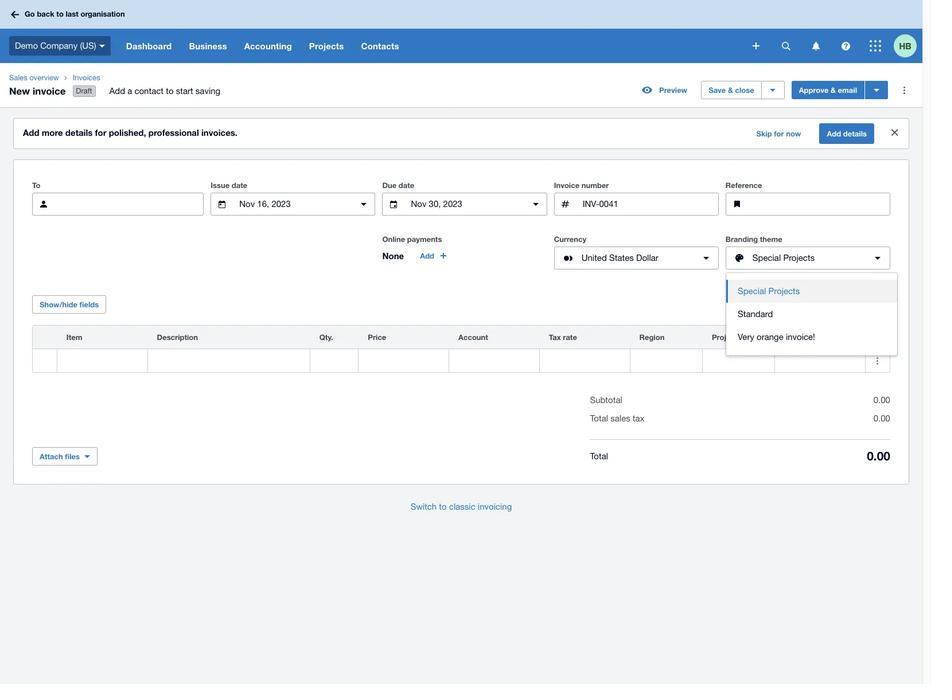 Task type: describe. For each thing, give the bounding box(es) containing it.
navigation inside banner
[[118, 29, 745, 63]]

contact element
[[32, 193, 204, 216]]

more invoice options image
[[893, 79, 916, 102]]

payments
[[407, 235, 442, 244]]

contacts
[[361, 41, 399, 51]]

standard button
[[727, 303, 898, 326]]

accounting
[[244, 41, 292, 51]]

business button
[[180, 29, 236, 63]]

subtotal
[[590, 396, 623, 405]]

email
[[838, 86, 858, 95]]

add details button
[[820, 123, 875, 144]]

skip for now
[[757, 129, 802, 138]]

save & close
[[709, 86, 755, 95]]

Amount field
[[776, 350, 866, 372]]

project
[[712, 333, 738, 342]]

very orange invoice!
[[738, 332, 816, 342]]

company
[[40, 41, 78, 50]]

dollar
[[637, 253, 659, 263]]

due date
[[383, 181, 415, 190]]

show/hide
[[40, 300, 77, 309]]

issue date
[[211, 181, 248, 190]]

amount
[[785, 333, 813, 342]]

save
[[709, 86, 726, 95]]

details inside button
[[844, 129, 867, 138]]

invoice number
[[554, 181, 609, 190]]

tax exclusive button
[[816, 296, 891, 314]]

sales
[[9, 73, 27, 82]]

& for close
[[728, 86, 734, 95]]

invoice
[[33, 85, 66, 97]]

tax for tax rate
[[549, 333, 561, 342]]

overview
[[29, 73, 59, 82]]

attach
[[40, 452, 63, 462]]

more date options image for issue date
[[353, 193, 376, 216]]

sales
[[611, 414, 631, 424]]

polished,
[[109, 128, 146, 138]]

Invoice number text field
[[582, 194, 719, 215]]

for inside button
[[775, 129, 785, 138]]

to
[[32, 181, 40, 190]]

svg image inside demo company (us) 'popup button'
[[99, 45, 105, 48]]

files
[[65, 452, 80, 462]]

go back to last organisation
[[25, 9, 125, 19]]

svg image inside 'go back to last organisation' link
[[11, 11, 19, 18]]

special projects button
[[726, 247, 891, 270]]

skip
[[757, 129, 772, 138]]

more line item options image
[[866, 350, 889, 373]]

new invoice
[[9, 85, 66, 97]]

sales overview
[[9, 73, 59, 82]]

rate
[[563, 333, 577, 342]]

invoice line item list element
[[32, 326, 891, 373]]

switch
[[411, 502, 437, 512]]

tax rate
[[549, 333, 577, 342]]

saving
[[196, 86, 221, 96]]

Due date text field
[[410, 194, 520, 215]]

skip for now button
[[750, 125, 809, 143]]

add a contact to start saving
[[109, 86, 221, 96]]

now
[[787, 129, 802, 138]]

more
[[42, 128, 63, 138]]

special projects button
[[727, 280, 898, 303]]

contact
[[135, 86, 164, 96]]

total sales tax
[[590, 414, 645, 424]]

add more details for polished, professional invoices. status
[[14, 119, 909, 149]]

Quantity field
[[310, 350, 358, 372]]

tax for tax exclusive
[[824, 300, 835, 309]]

a
[[128, 86, 132, 96]]

states
[[610, 253, 634, 263]]

approve
[[799, 86, 829, 95]]

projects inside projects dropdown button
[[309, 41, 344, 51]]

special for special projects button
[[738, 287, 767, 296]]

invoices link
[[68, 72, 230, 84]]

preview button
[[636, 81, 695, 99]]

demo
[[15, 41, 38, 50]]

professional
[[149, 128, 199, 138]]

go
[[25, 9, 35, 19]]

tax
[[633, 414, 645, 424]]

classic
[[449, 502, 476, 512]]

banner containing hb
[[0, 0, 923, 63]]

hb button
[[894, 29, 923, 63]]

projects button
[[301, 29, 353, 63]]

demo company (us) button
[[0, 29, 118, 63]]

draft
[[76, 87, 92, 95]]

theme
[[760, 235, 783, 244]]

group containing special projects
[[727, 273, 898, 356]]

save & close button
[[702, 81, 762, 99]]

number
[[582, 181, 609, 190]]

2 vertical spatial 0.00
[[867, 450, 891, 464]]

reference
[[726, 181, 763, 190]]

back
[[37, 9, 54, 19]]

close image
[[884, 121, 907, 144]]

due
[[383, 181, 397, 190]]

dashboard link
[[118, 29, 180, 63]]

very
[[738, 332, 755, 342]]

add button
[[413, 247, 455, 265]]

online payments
[[383, 235, 442, 244]]



Task type: locate. For each thing, give the bounding box(es) containing it.
add for add a contact to start saving
[[109, 86, 125, 96]]

hb
[[900, 40, 912, 51]]

1 horizontal spatial date
[[399, 181, 415, 190]]

switch to classic invoicing
[[411, 502, 512, 512]]

tax inside tax exclusive popup button
[[824, 300, 835, 309]]

2 horizontal spatial to
[[439, 502, 447, 512]]

Price field
[[359, 350, 449, 372]]

accounting button
[[236, 29, 301, 63]]

currency
[[554, 235, 587, 244]]

0.00 for total sales tax
[[874, 414, 891, 424]]

banner
[[0, 0, 923, 63]]

svg image up email
[[842, 42, 850, 50]]

dashboard
[[126, 41, 172, 51]]

special projects down 'theme'
[[753, 253, 815, 263]]

add right now
[[827, 129, 842, 138]]

navigation
[[118, 29, 745, 63]]

Description text field
[[148, 350, 310, 372]]

special projects for special projects popup button
[[753, 253, 815, 263]]

projects inside special projects popup button
[[784, 253, 815, 263]]

sales overview link
[[5, 72, 64, 84]]

& left email
[[831, 86, 836, 95]]

business
[[189, 41, 227, 51]]

to inside button
[[439, 502, 447, 512]]

0 vertical spatial 0.00
[[874, 396, 891, 405]]

1 horizontal spatial &
[[831, 86, 836, 95]]

tax left rate
[[549, 333, 561, 342]]

1 horizontal spatial tax
[[824, 300, 835, 309]]

add for add details
[[827, 129, 842, 138]]

description
[[157, 333, 198, 342]]

invoice!
[[786, 332, 816, 342]]

invoice
[[554, 181, 580, 190]]

total for total sales tax
[[590, 414, 609, 424]]

& right save
[[728, 86, 734, 95]]

add left 'a' on the top of page
[[109, 86, 125, 96]]

show/hide fields
[[40, 300, 99, 309]]

special projects
[[753, 253, 815, 263], [738, 287, 800, 296]]

0 vertical spatial total
[[590, 414, 609, 424]]

0 horizontal spatial for
[[95, 128, 106, 138]]

2 & from the left
[[831, 86, 836, 95]]

projects up standard button
[[769, 287, 800, 296]]

to inside banner
[[56, 9, 64, 19]]

united states dollar
[[582, 253, 659, 263]]

To text field
[[60, 194, 203, 215]]

contacts button
[[353, 29, 408, 63]]

1 date from the left
[[232, 181, 248, 190]]

branding theme
[[726, 235, 783, 244]]

1 vertical spatial projects
[[784, 253, 815, 263]]

projects left contacts popup button
[[309, 41, 344, 51]]

special projects up 'standard'
[[738, 287, 800, 296]]

add for add more details for polished, professional invoices.
[[23, 128, 39, 138]]

1 horizontal spatial svg image
[[753, 42, 760, 49]]

very orange invoice! button
[[727, 326, 898, 349]]

1 more date options image from the left
[[353, 193, 376, 216]]

group
[[727, 273, 898, 356]]

new
[[9, 85, 30, 97]]

navigation containing dashboard
[[118, 29, 745, 63]]

to right switch
[[439, 502, 447, 512]]

0 vertical spatial special projects
[[753, 253, 815, 263]]

0 vertical spatial tax
[[824, 300, 835, 309]]

for
[[95, 128, 106, 138], [775, 129, 785, 138]]

0 horizontal spatial svg image
[[99, 45, 105, 48]]

tax
[[824, 300, 835, 309], [549, 333, 561, 342]]

tax left 'exclusive'
[[824, 300, 835, 309]]

1 horizontal spatial details
[[844, 129, 867, 138]]

invoices.
[[201, 128, 238, 138]]

1 horizontal spatial to
[[166, 86, 174, 96]]

fields
[[80, 300, 99, 309]]

special inside special projects button
[[738, 287, 767, 296]]

tax inside invoice line item list element
[[549, 333, 561, 342]]

&
[[728, 86, 734, 95], [831, 86, 836, 95]]

total
[[590, 414, 609, 424], [590, 452, 609, 461]]

special projects for special projects button
[[738, 287, 800, 296]]

& for email
[[831, 86, 836, 95]]

date for due date
[[399, 181, 415, 190]]

details right "more"
[[65, 128, 93, 138]]

show/hide fields button
[[32, 296, 106, 314]]

date right the due
[[399, 181, 415, 190]]

organisation
[[81, 9, 125, 19]]

orange
[[757, 332, 784, 342]]

more date options image for due date
[[524, 193, 547, 216]]

1 & from the left
[[728, 86, 734, 95]]

2 total from the top
[[590, 452, 609, 461]]

united states dollar button
[[554, 247, 719, 270]]

0 vertical spatial projects
[[309, 41, 344, 51]]

online
[[383, 235, 405, 244]]

0 horizontal spatial more date options image
[[353, 193, 376, 216]]

switch to classic invoicing button
[[402, 496, 521, 519]]

0 horizontal spatial &
[[728, 86, 734, 95]]

for left now
[[775, 129, 785, 138]]

1 total from the top
[[590, 414, 609, 424]]

svg image
[[11, 11, 19, 18], [870, 40, 882, 52], [782, 42, 791, 50], [813, 42, 820, 50]]

list box containing special projects
[[727, 273, 898, 356]]

2 horizontal spatial svg image
[[842, 42, 850, 50]]

add more details for polished, professional invoices.
[[23, 128, 238, 138]]

details
[[65, 128, 93, 138], [844, 129, 867, 138]]

none
[[383, 251, 404, 261]]

special down 'theme'
[[753, 253, 781, 263]]

approve & email
[[799, 86, 858, 95]]

for left "polished,"
[[95, 128, 106, 138]]

1 vertical spatial to
[[166, 86, 174, 96]]

preview
[[660, 86, 688, 95]]

0 horizontal spatial to
[[56, 9, 64, 19]]

invoices
[[73, 73, 100, 82]]

last
[[66, 9, 79, 19]]

1 horizontal spatial for
[[775, 129, 785, 138]]

to left start
[[166, 86, 174, 96]]

0 horizontal spatial details
[[65, 128, 93, 138]]

0.00 for subtotal
[[874, 396, 891, 405]]

svg image up "close"
[[753, 42, 760, 49]]

1 vertical spatial total
[[590, 452, 609, 461]]

details left close icon
[[844, 129, 867, 138]]

2 vertical spatial to
[[439, 502, 447, 512]]

to left last
[[56, 9, 64, 19]]

None field
[[57, 350, 147, 373]]

attach files button
[[32, 448, 98, 466]]

0 horizontal spatial tax
[[549, 333, 561, 342]]

date for issue date
[[232, 181, 248, 190]]

1 vertical spatial special
[[738, 287, 767, 296]]

2 vertical spatial projects
[[769, 287, 800, 296]]

svg image
[[842, 42, 850, 50], [753, 42, 760, 49], [99, 45, 105, 48]]

standard
[[738, 309, 774, 319]]

region
[[640, 333, 665, 342]]

1 vertical spatial special projects
[[738, 287, 800, 296]]

2 date from the left
[[399, 181, 415, 190]]

qty.
[[320, 333, 333, 342]]

add details
[[827, 129, 867, 138]]

start
[[176, 86, 193, 96]]

svg image right the (us)
[[99, 45, 105, 48]]

1 vertical spatial tax
[[549, 333, 561, 342]]

projects
[[309, 41, 344, 51], [784, 253, 815, 263], [769, 287, 800, 296]]

total down total sales tax
[[590, 452, 609, 461]]

list box
[[727, 273, 898, 356]]

0.00
[[874, 396, 891, 405], [874, 414, 891, 424], [867, 450, 891, 464]]

1 horizontal spatial more date options image
[[524, 193, 547, 216]]

issue
[[211, 181, 230, 190]]

1 vertical spatial 0.00
[[874, 414, 891, 424]]

item
[[66, 333, 82, 342]]

add left "more"
[[23, 128, 39, 138]]

invoice number element
[[554, 193, 719, 216]]

total for total
[[590, 452, 609, 461]]

approve & email button
[[792, 81, 865, 99]]

0 vertical spatial to
[[56, 9, 64, 19]]

projects up special projects button
[[784, 253, 815, 263]]

price
[[368, 333, 387, 342]]

total down the subtotal
[[590, 414, 609, 424]]

add down payments on the left top
[[420, 252, 435, 261]]

special up 'standard'
[[738, 287, 767, 296]]

add for add
[[420, 252, 435, 261]]

(us)
[[80, 41, 96, 50]]

special projects inside button
[[738, 287, 800, 296]]

& inside 'button'
[[831, 86, 836, 95]]

special for special projects popup button
[[753, 253, 781, 263]]

2 more date options image from the left
[[524, 193, 547, 216]]

Issue date text field
[[238, 194, 348, 215]]

account
[[459, 333, 488, 342]]

Reference text field
[[754, 194, 890, 215]]

projects for special projects popup button
[[784, 253, 815, 263]]

projects for special projects button
[[769, 287, 800, 296]]

& inside button
[[728, 86, 734, 95]]

attach files
[[40, 452, 80, 462]]

0 horizontal spatial date
[[232, 181, 248, 190]]

united
[[582, 253, 607, 263]]

more date options image
[[353, 193, 376, 216], [524, 193, 547, 216]]

special inside special projects popup button
[[753, 253, 781, 263]]

demo company (us)
[[15, 41, 96, 50]]

date right issue
[[232, 181, 248, 190]]

special projects inside popup button
[[753, 253, 815, 263]]

projects inside special projects button
[[769, 287, 800, 296]]

0 vertical spatial special
[[753, 253, 781, 263]]



Task type: vqa. For each thing, say whether or not it's contained in the screenshot.
the More line item options ICON
yes



